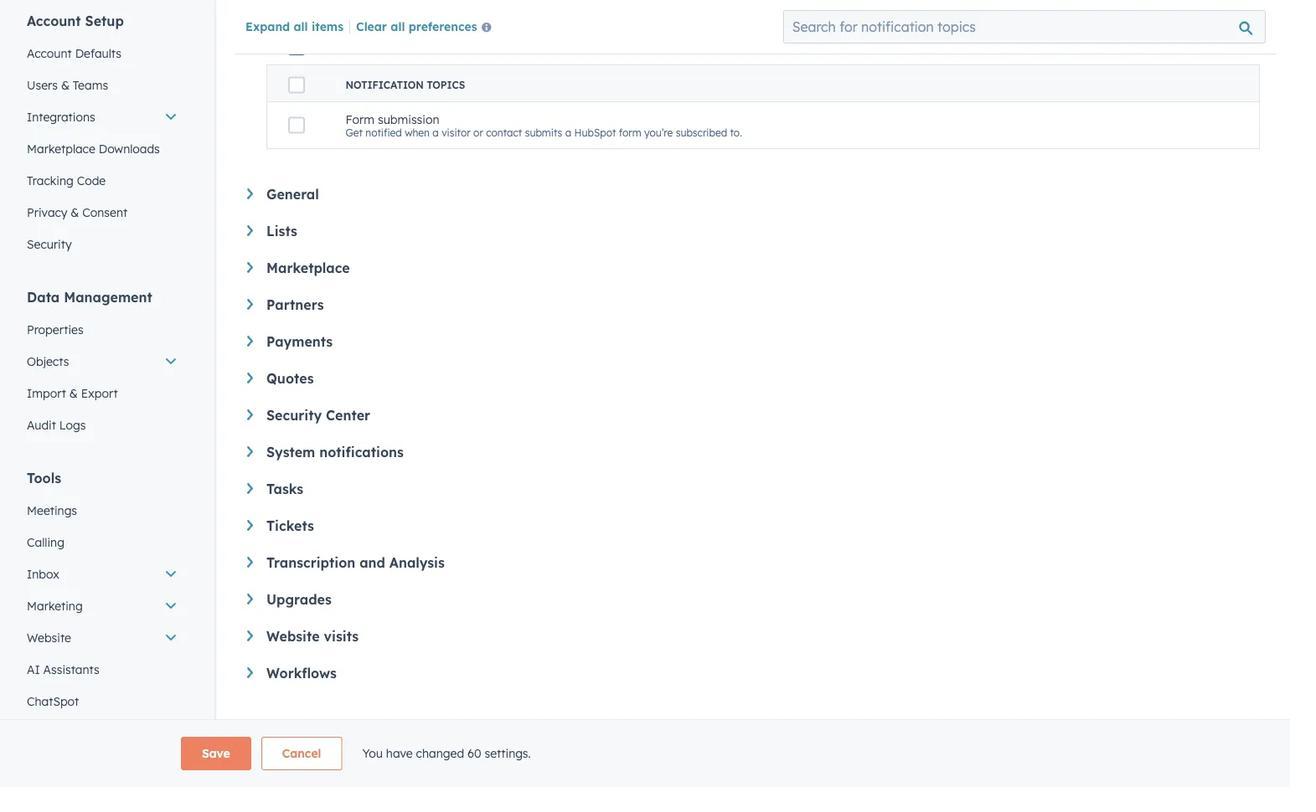 Task type: vqa. For each thing, say whether or not it's contained in the screenshot.
the middle &
yes



Task type: describe. For each thing, give the bounding box(es) containing it.
form submission get notified when a visitor or contact submits a hubspot form you're subscribed to.
[[346, 112, 742, 139]]

form for form submission get notified when a visitor or contact submits a hubspot form you're subscribed to.
[[346, 112, 375, 126]]

transcription
[[267, 555, 356, 572]]

save button
[[181, 737, 251, 771]]

marketing
[[27, 599, 83, 614]]

save
[[202, 747, 230, 761]]

you're
[[645, 126, 673, 139]]

visitor
[[442, 126, 471, 139]]

data
[[27, 289, 60, 306]]

teams
[[73, 78, 108, 93]]

data management
[[27, 289, 152, 306]]

downloads
[[99, 142, 160, 156]]

clear all preferences button
[[356, 17, 498, 38]]

workflows button
[[247, 665, 1260, 682]]

visits
[[324, 629, 359, 645]]

form submissions
[[267, 9, 387, 26]]

security center button
[[247, 407, 1260, 424]]

caret image for system notifications
[[247, 447, 253, 457]]

cancel
[[282, 747, 321, 761]]

notified
[[366, 126, 402, 139]]

when
[[405, 126, 430, 139]]

defaults
[[75, 46, 121, 61]]

calling link
[[17, 527, 188, 559]]

users & teams link
[[17, 70, 188, 101]]

ai assistants link
[[17, 655, 188, 686]]

marketplace for marketplace
[[267, 260, 350, 277]]

account setup element
[[17, 12, 188, 261]]

tracking code
[[27, 173, 106, 188]]

marketplace downloads
[[27, 142, 160, 156]]

import & export
[[27, 386, 118, 401]]

get
[[346, 126, 363, 139]]

& for teams
[[61, 78, 70, 93]]

topics
[[427, 79, 465, 91]]

meetings link
[[17, 495, 188, 527]]

payments button
[[247, 334, 1260, 350]]

you have changed 60 settings.
[[362, 747, 531, 761]]

tools element
[[17, 469, 188, 718]]

transcription and analysis button
[[247, 555, 1260, 572]]

website for website visits
[[267, 629, 320, 645]]

privacy & consent
[[27, 205, 128, 220]]

tasks button
[[247, 481, 1260, 498]]

partners
[[267, 297, 324, 313]]

tasks
[[267, 481, 304, 498]]

account defaults
[[27, 46, 121, 61]]

caret image for marketplace
[[247, 262, 253, 273]]

form for form submissions
[[267, 9, 302, 26]]

1 a from the left
[[433, 126, 439, 139]]

calling
[[27, 536, 64, 550]]

caret image for general
[[247, 189, 253, 199]]

form
[[619, 126, 642, 139]]

ai
[[27, 663, 40, 678]]

website visits
[[267, 629, 359, 645]]

and
[[360, 555, 385, 572]]

security link
[[17, 229, 188, 261]]

settings.
[[485, 747, 531, 761]]

objects
[[27, 354, 69, 369]]

notification topics
[[346, 79, 465, 91]]

workflows
[[267, 665, 337, 682]]

lists button
[[247, 223, 1260, 240]]

expand
[[246, 19, 290, 33]]

& for consent
[[71, 205, 79, 220]]

system notifications
[[267, 444, 404, 461]]

lists
[[267, 223, 297, 240]]

account setup
[[27, 13, 124, 29]]

audit logs link
[[17, 410, 188, 442]]

import & export link
[[17, 378, 188, 410]]

payments
[[267, 334, 333, 350]]

clear all preferences
[[356, 19, 477, 33]]

general
[[267, 186, 319, 203]]

privacy
[[27, 205, 67, 220]]

consent
[[82, 205, 128, 220]]

inbox
[[27, 567, 59, 582]]

import
[[27, 386, 66, 401]]

clear
[[356, 19, 387, 33]]

expand all items
[[246, 19, 344, 33]]

or
[[474, 126, 483, 139]]

caret image for transcription and analysis
[[247, 557, 253, 568]]

2 a from the left
[[565, 126, 572, 139]]

marketing button
[[17, 591, 188, 623]]

ai assistants
[[27, 663, 100, 678]]

chatspot link
[[17, 686, 188, 718]]

chatspot
[[27, 695, 79, 709]]



Task type: locate. For each thing, give the bounding box(es) containing it.
caret image
[[247, 225, 253, 236], [247, 262, 253, 273], [247, 299, 253, 310], [247, 484, 253, 494], [247, 557, 253, 568], [247, 594, 253, 605], [247, 631, 253, 642], [247, 668, 253, 679]]

caret image inside website visits dropdown button
[[247, 631, 253, 642]]

1 horizontal spatial a
[[565, 126, 572, 139]]

caret image left form submissions
[[245, 14, 256, 20]]

1 vertical spatial form
[[346, 112, 375, 126]]

security
[[27, 237, 72, 252], [267, 407, 322, 424]]

caret image inside quotes dropdown button
[[247, 373, 253, 384]]

1 horizontal spatial security
[[267, 407, 322, 424]]

center
[[326, 407, 370, 424]]

integrations button
[[17, 101, 188, 133]]

tools
[[27, 470, 61, 487]]

you
[[362, 747, 383, 761]]

account up users
[[27, 46, 72, 61]]

tickets button
[[247, 518, 1260, 535]]

3 caret image from the top
[[247, 299, 253, 310]]

general button
[[247, 186, 1260, 203]]

60
[[468, 747, 482, 761]]

marketplace inside account setup element
[[27, 142, 95, 156]]

2 account from the top
[[27, 46, 72, 61]]

contact
[[486, 126, 522, 139]]

0 vertical spatial &
[[61, 78, 70, 93]]

form
[[267, 9, 302, 26], [346, 112, 375, 126]]

0 vertical spatial marketplace
[[27, 142, 95, 156]]

marketplace up partners
[[267, 260, 350, 277]]

caret image inside general dropdown button
[[247, 189, 253, 199]]

caret image for workflows
[[247, 668, 253, 679]]

caret image inside security center dropdown button
[[247, 410, 253, 421]]

security up the system
[[267, 407, 322, 424]]

account for account setup
[[27, 13, 81, 29]]

items
[[312, 19, 344, 33]]

1 vertical spatial security
[[267, 407, 322, 424]]

caret image inside marketplace dropdown button
[[247, 262, 253, 273]]

caret image for quotes
[[247, 373, 253, 384]]

website button
[[17, 623, 188, 655]]

0 vertical spatial security
[[27, 237, 72, 252]]

7 caret image from the top
[[247, 631, 253, 642]]

caret image inside the lists dropdown button
[[247, 225, 253, 236]]

cancel button
[[261, 737, 342, 771]]

security inside account setup element
[[27, 237, 72, 252]]

website down upgrades
[[267, 629, 320, 645]]

export
[[81, 386, 118, 401]]

& right users
[[61, 78, 70, 93]]

security down privacy
[[27, 237, 72, 252]]

1 vertical spatial marketplace
[[267, 260, 350, 277]]

caret image left quotes
[[247, 373, 253, 384]]

caret image inside the system notifications dropdown button
[[247, 447, 253, 457]]

data management element
[[17, 288, 188, 442]]

system
[[267, 444, 315, 461]]

have
[[386, 747, 413, 761]]

0 horizontal spatial marketplace
[[27, 142, 95, 156]]

marketplace for marketplace downloads
[[27, 142, 95, 156]]

1 vertical spatial account
[[27, 46, 72, 61]]

8 caret image from the top
[[247, 668, 253, 679]]

caret image left the system
[[247, 447, 253, 457]]

website inside button
[[27, 631, 71, 646]]

expand all items button
[[246, 19, 344, 33]]

caret image left tickets
[[247, 520, 253, 531]]

logs
[[59, 418, 86, 433]]

Search for notification topics search field
[[783, 10, 1266, 44]]

marketplace button
[[247, 260, 1260, 277]]

caret image inside tasks dropdown button
[[247, 484, 253, 494]]

transcription and analysis
[[267, 555, 445, 572]]

a right when
[[433, 126, 439, 139]]

0 horizontal spatial security
[[27, 237, 72, 252]]

caret image for payments
[[247, 336, 253, 347]]

account for account defaults
[[27, 46, 72, 61]]

subscribed
[[676, 126, 728, 139]]

2 all from the left
[[391, 19, 405, 33]]

changed
[[416, 747, 464, 761]]

caret image inside workflows dropdown button
[[247, 668, 253, 679]]

5 caret image from the top
[[247, 557, 253, 568]]

marketplace down integrations
[[27, 142, 95, 156]]

caret image for form submissions
[[245, 14, 256, 20]]

analysis
[[390, 555, 445, 572]]

notifications
[[319, 444, 404, 461]]

audit
[[27, 418, 56, 433]]

2 vertical spatial &
[[69, 386, 78, 401]]

1 horizontal spatial website
[[267, 629, 320, 645]]

assistants
[[43, 663, 100, 678]]

tickets
[[267, 518, 314, 535]]

form down notification
[[346, 112, 375, 126]]

a right the submits
[[565, 126, 572, 139]]

preferences
[[409, 19, 477, 33]]

all inside button
[[391, 19, 405, 33]]

& right privacy
[[71, 205, 79, 220]]

security for security center
[[267, 407, 322, 424]]

caret image for upgrades
[[247, 594, 253, 605]]

2 caret image from the top
[[247, 262, 253, 273]]

& for export
[[69, 386, 78, 401]]

caret image left 'security center'
[[247, 410, 253, 421]]

1 horizontal spatial all
[[391, 19, 405, 33]]

caret image inside payments "dropdown button"
[[247, 336, 253, 347]]

all right clear
[[391, 19, 405, 33]]

caret image left general
[[247, 189, 253, 199]]

0 vertical spatial account
[[27, 13, 81, 29]]

hubspot
[[574, 126, 616, 139]]

tracking code link
[[17, 165, 188, 197]]

submissions
[[306, 9, 387, 26]]

0 horizontal spatial website
[[27, 631, 71, 646]]

all left the "items"
[[294, 19, 308, 33]]

0 horizontal spatial all
[[294, 19, 308, 33]]

notification
[[346, 79, 424, 91]]

caret image inside the partners dropdown button
[[247, 299, 253, 310]]

all for clear
[[391, 19, 405, 33]]

users & teams
[[27, 78, 108, 93]]

form inside form submission get notified when a visitor or contact submits a hubspot form you're subscribed to.
[[346, 112, 375, 126]]

& left export
[[69, 386, 78, 401]]

caret image for security center
[[247, 410, 253, 421]]

website for website
[[27, 631, 71, 646]]

& inside data management "element"
[[69, 386, 78, 401]]

form left the "items"
[[267, 9, 302, 26]]

setup
[[85, 13, 124, 29]]

caret image for website visits
[[247, 631, 253, 642]]

caret image for partners
[[247, 299, 253, 310]]

submission
[[378, 112, 440, 126]]

0 horizontal spatial a
[[433, 126, 439, 139]]

4 caret image from the top
[[247, 484, 253, 494]]

caret image left payments
[[247, 336, 253, 347]]

caret image for lists
[[247, 225, 253, 236]]

1 all from the left
[[294, 19, 308, 33]]

objects button
[[17, 346, 188, 378]]

0 horizontal spatial form
[[267, 9, 302, 26]]

a
[[433, 126, 439, 139], [565, 126, 572, 139]]

1 account from the top
[[27, 13, 81, 29]]

upgrades button
[[247, 592, 1260, 608]]

security for security
[[27, 237, 72, 252]]

management
[[64, 289, 152, 306]]

to.
[[730, 126, 742, 139]]

account up account defaults on the left
[[27, 13, 81, 29]]

1 horizontal spatial marketplace
[[267, 260, 350, 277]]

caret image inside "upgrades" dropdown button
[[247, 594, 253, 605]]

partners button
[[247, 297, 1260, 313]]

security center
[[267, 407, 370, 424]]

upgrades
[[267, 592, 332, 608]]

caret image inside tickets dropdown button
[[247, 520, 253, 531]]

1 vertical spatial &
[[71, 205, 79, 220]]

code
[[77, 173, 106, 188]]

1 horizontal spatial form
[[346, 112, 375, 126]]

website down marketing
[[27, 631, 71, 646]]

1 caret image from the top
[[247, 225, 253, 236]]

audit logs
[[27, 418, 86, 433]]

caret image inside form submissions "dropdown button"
[[245, 14, 256, 20]]

caret image for tickets
[[247, 520, 253, 531]]

6 caret image from the top
[[247, 594, 253, 605]]

caret image inside transcription and analysis dropdown button
[[247, 557, 253, 568]]

caret image for tasks
[[247, 484, 253, 494]]

account
[[27, 13, 81, 29], [27, 46, 72, 61]]

account defaults link
[[17, 38, 188, 70]]

quotes button
[[247, 370, 1260, 387]]

privacy & consent link
[[17, 197, 188, 229]]

website visits button
[[247, 629, 1260, 645]]

all
[[294, 19, 308, 33], [391, 19, 405, 33]]

tracking
[[27, 173, 74, 188]]

all for expand
[[294, 19, 308, 33]]

quotes
[[267, 370, 314, 387]]

meetings
[[27, 504, 77, 518]]

form submissions button
[[245, 9, 1260, 26]]

users
[[27, 78, 58, 93]]

0 vertical spatial form
[[267, 9, 302, 26]]

caret image
[[245, 14, 256, 20], [247, 189, 253, 199], [247, 336, 253, 347], [247, 373, 253, 384], [247, 410, 253, 421], [247, 447, 253, 457], [247, 520, 253, 531]]



